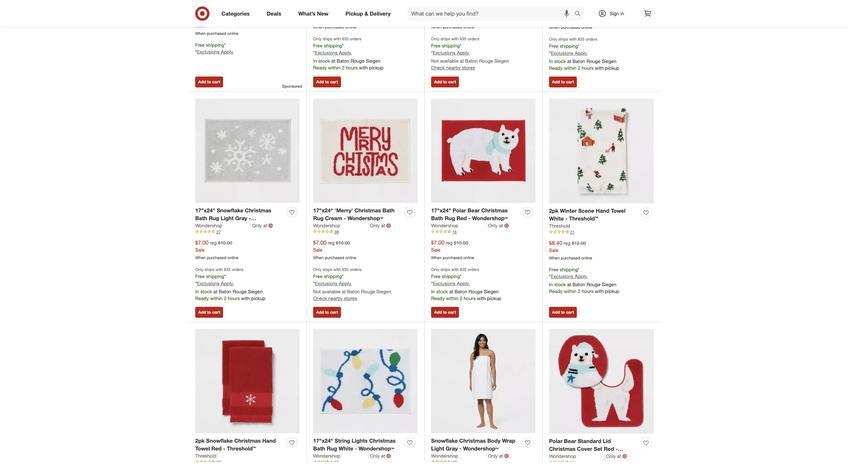 Task type: vqa. For each thing, say whether or not it's contained in the screenshot.
bottommost Camera
no



Task type: locate. For each thing, give the bounding box(es) containing it.
0 horizontal spatial not
[[313, 289, 321, 295]]

threshold™
[[570, 215, 599, 222], [227, 446, 256, 453]]

exclusions inside free shipping * * exclusions apply.
[[197, 49, 220, 55]]

free inside free shipping * * exclusions apply. in stock at  baton rouge siegen ready within 2 hours with pickup
[[550, 267, 559, 273]]

white down string
[[339, 446, 354, 453]]

threshold™ for scene
[[570, 215, 599, 222]]

$210.34
[[220, 15, 239, 22]]

hours
[[346, 65, 358, 70], [582, 65, 594, 71], [582, 289, 594, 295], [228, 296, 240, 301], [464, 296, 476, 301]]

reg $5.00 sale when purchased online
[[550, 9, 593, 30]]

2 inside free shipping * * exclusions apply. in stock at  baton rouge siegen ready within 2 hours with pickup
[[578, 289, 581, 295]]

online inside reg $5.00 sale when purchased online
[[582, 25, 593, 30]]

light inside 17"x24" snowflake christmas bath rug light gray - wondershop™
[[221, 215, 234, 222]]

christmas inside 17"x24" string lights christmas bath rug white - wondershop™
[[369, 438, 396, 445]]

christmas inside 17"x24" polar bear christmas bath rug red - wondershop™
[[482, 207, 508, 214]]

0 horizontal spatial only ships with $35 orders free shipping * * exclusions apply. not available at baton rouge siegen check nearby stores
[[313, 267, 391, 301]]

shipping
[[206, 42, 224, 48], [324, 43, 342, 48], [442, 43, 460, 48], [560, 43, 578, 49], [560, 267, 578, 273], [206, 274, 224, 279], [324, 274, 342, 279], [442, 274, 460, 279]]

polar bear standard lid christmas cover set red - wondershop™ image
[[550, 329, 654, 434], [550, 329, 654, 434]]

1 horizontal spatial threshold
[[550, 223, 571, 229]]

within
[[328, 65, 341, 70], [564, 65, 577, 71], [564, 289, 577, 295], [210, 296, 223, 301], [446, 296, 459, 301]]

only at ¬
[[252, 222, 273, 229], [370, 222, 391, 229], [488, 222, 509, 229], [370, 453, 391, 460], [488, 453, 509, 460], [607, 453, 627, 460]]

0 horizontal spatial $7.00
[[195, 239, 209, 246]]

$7.00 reg $10.00 sale when purchased online for cream
[[313, 239, 357, 260]]

wondershop link for string
[[313, 453, 369, 460]]

$10.00 for light
[[218, 240, 232, 246]]

3 $7.00 reg $10.00 sale when purchased online from the left
[[432, 239, 475, 260]]

$3.50 reg $5.00 sale when purchased online for available
[[432, 8, 475, 29]]

1 vertical spatial threshold link
[[195, 453, 217, 460]]

2 horizontal spatial $7.00
[[432, 239, 445, 246]]

polar up 16
[[453, 207, 466, 214]]

add to cart button
[[195, 77, 223, 88], [313, 77, 341, 88], [432, 77, 459, 88], [550, 77, 578, 88], [195, 307, 223, 318], [313, 307, 341, 318], [432, 307, 459, 318], [550, 307, 578, 318]]

bear up 16 "link"
[[468, 207, 480, 214]]

when inside $8.40 reg $12.00 sale when purchased online
[[550, 256, 560, 261]]

17"x24" 'merry' christmas bath rug cream - wondershop™ image
[[313, 99, 418, 203], [313, 99, 418, 203]]

snowflake christmas body wrap light gray - wondershop™ image
[[432, 329, 536, 434], [432, 329, 536, 434]]

threshold™ inside 2pk winter scene hand towel white - threshold™
[[570, 215, 599, 222]]

rug up "27"
[[209, 215, 219, 222]]

2pk snowflake christmas hand towel red - threshold™ link
[[195, 438, 284, 453]]

0 horizontal spatial $10.00
[[218, 240, 232, 246]]

17"x24" polar bear christmas bath rug red - wondershop™ image
[[432, 99, 536, 203], [432, 99, 536, 203]]

$10.00 down 16
[[454, 240, 469, 246]]

1 horizontal spatial towel
[[611, 208, 626, 214]]

christmas inside polar bear standard lid christmas cover set red - wondershop™
[[550, 446, 576, 453]]

snowflake christmas body wrap light gray - wondershop™ link
[[432, 438, 520, 453]]

only at ¬ for snowflake christmas body wrap light gray - wondershop™
[[488, 453, 509, 460]]

$3.50 for stock
[[313, 8, 327, 15]]

1 horizontal spatial red
[[457, 215, 467, 222]]

1 horizontal spatial $3.50
[[432, 8, 445, 15]]

wrap
[[503, 438, 516, 445]]

nearby
[[447, 65, 461, 70], [329, 296, 343, 301]]

17"x24" inside '17"x24" 'merry' christmas bath rug cream - wondershop™'
[[313, 207, 333, 214]]

towel inside 2pk winter scene hand towel white - threshold™
[[611, 208, 626, 214]]

check
[[432, 65, 445, 70], [313, 296, 327, 301]]

0 horizontal spatial $7.00 reg $10.00 sale when purchased online
[[195, 239, 239, 260]]

2 $3.50 from the left
[[432, 8, 445, 15]]

gray inside the 'snowflake christmas body wrap light gray - wondershop™'
[[446, 446, 458, 453]]

0 vertical spatial check
[[432, 65, 445, 70]]

bear
[[468, 207, 480, 214], [565, 438, 577, 445]]

gray
[[235, 215, 248, 222], [446, 446, 458, 453]]

0 horizontal spatial towel
[[195, 446, 210, 453]]

17"x24" 'merry' christmas bath rug cream - wondershop™
[[313, 207, 395, 222]]

1 horizontal spatial $3.50 reg $5.00 sale when purchased online
[[432, 8, 475, 29]]

0 vertical spatial threshold™
[[570, 215, 599, 222]]

stock
[[319, 58, 330, 64], [555, 58, 566, 64], [555, 282, 566, 288], [201, 289, 212, 295], [437, 289, 448, 295]]

rug left the cream
[[313, 215, 324, 222]]

0 vertical spatial bear
[[468, 207, 480, 214]]

wondershop link down the 'snowflake christmas body wrap light gray - wondershop™'
[[432, 453, 487, 460]]

27
[[216, 230, 221, 235]]

$10.00 for rug
[[454, 240, 469, 246]]

0 vertical spatial only ships with $35 orders free shipping * * exclusions apply. not available at baton rouge siegen check nearby stores
[[432, 36, 510, 70]]

$169.70 - $210.34 sale when purchased online
[[195, 15, 239, 36]]

online down $210.34
[[228, 31, 239, 36]]

2 horizontal spatial red
[[604, 446, 615, 453]]

1 $7.00 from the left
[[195, 239, 209, 246]]

0 horizontal spatial bear
[[468, 207, 480, 214]]

17"x24" for rug
[[432, 207, 452, 214]]

1 horizontal spatial light
[[432, 446, 445, 453]]

rouge
[[351, 58, 365, 64], [480, 58, 493, 64], [587, 58, 601, 64], [587, 282, 601, 288], [233, 289, 247, 295], [361, 289, 375, 295], [469, 289, 483, 295]]

polar bear standard lid christmas cover set red - wondershop™
[[550, 438, 618, 461]]

rug inside '17"x24" 'merry' christmas bath rug cream - wondershop™'
[[313, 215, 324, 222]]

wondershop link up 38
[[313, 222, 369, 229]]

1 vertical spatial towel
[[195, 446, 210, 453]]

polar
[[453, 207, 466, 214], [550, 438, 563, 445]]

threshold for red
[[195, 453, 217, 459]]

0 vertical spatial white
[[550, 215, 564, 222]]

in
[[313, 58, 317, 64], [550, 58, 553, 64], [550, 282, 553, 288], [195, 289, 199, 295], [432, 289, 435, 295]]

check nearby stores button
[[432, 64, 476, 71], [313, 295, 357, 302]]

¬ for snowflake christmas body wrap light gray - wondershop™
[[505, 453, 509, 460]]

1 horizontal spatial polar
[[550, 438, 563, 445]]

rug up 16
[[445, 215, 455, 222]]

red
[[457, 215, 467, 222], [212, 446, 222, 453], [604, 446, 615, 453]]

1 horizontal spatial check nearby stores button
[[432, 64, 476, 71]]

cart
[[212, 79, 220, 84], [330, 79, 338, 84], [448, 79, 456, 84], [567, 79, 574, 84], [212, 310, 220, 315], [330, 310, 338, 315], [448, 310, 456, 315], [567, 310, 574, 315]]

1 horizontal spatial threshold link
[[550, 223, 571, 230]]

wondershop link up 16
[[432, 222, 487, 229]]

wondershop link for snowflake
[[195, 222, 251, 229]]

0 vertical spatial threshold link
[[550, 223, 571, 230]]

shipping inside free shipping * * exclusions apply.
[[206, 42, 224, 48]]

2pk inside the 2pk snowflake christmas hand towel red - threshold™
[[195, 438, 205, 445]]

pickup & delivery
[[346, 10, 391, 17]]

1 vertical spatial 2pk
[[195, 438, 205, 445]]

-
[[216, 15, 218, 22], [249, 215, 251, 222], [344, 215, 346, 222], [469, 215, 471, 222], [566, 215, 568, 222], [223, 446, 226, 453], [355, 446, 357, 453], [460, 446, 462, 453], [616, 446, 618, 453]]

$35
[[342, 36, 349, 41], [460, 36, 467, 41], [578, 37, 585, 42], [224, 267, 231, 272], [342, 267, 349, 272], [460, 267, 467, 272]]

online inside $8.40 reg $12.00 sale when purchased online
[[582, 256, 593, 261]]

2 horizontal spatial $10.00
[[454, 240, 469, 246]]

1 vertical spatial hand
[[262, 438, 276, 445]]

1 horizontal spatial check
[[432, 65, 445, 70]]

- inside the 'snowflake christmas body wrap light gray - wondershop™'
[[460, 446, 462, 453]]

0 horizontal spatial $3.50
[[313, 8, 327, 15]]

0 vertical spatial 2pk
[[550, 208, 559, 214]]

ships
[[323, 36, 333, 41], [441, 36, 451, 41], [559, 37, 569, 42], [205, 267, 214, 272], [323, 267, 333, 272], [441, 267, 451, 272]]

rouge inside free shipping * * exclusions apply. in stock at  baton rouge siegen ready within 2 hours with pickup
[[587, 282, 601, 288]]

towel for 2pk snowflake christmas hand towel red - threshold™
[[195, 446, 210, 453]]

when inside reg $5.00 sale when purchased online
[[550, 25, 560, 30]]

polar inside polar bear standard lid christmas cover set red - wondershop™
[[550, 438, 563, 445]]

$10.00 down "27"
[[218, 240, 232, 246]]

1 vertical spatial stores
[[344, 296, 357, 301]]

1 vertical spatial polar
[[550, 438, 563, 445]]

- inside the 2pk snowflake christmas hand towel red - threshold™
[[223, 446, 226, 453]]

snowflake for red
[[206, 438, 233, 445]]

wondershop
[[195, 223, 222, 229], [313, 223, 341, 229], [432, 223, 459, 229], [313, 453, 341, 459], [432, 453, 459, 459], [550, 454, 577, 460]]

add to cart
[[198, 79, 220, 84], [317, 79, 338, 84], [435, 79, 456, 84], [553, 79, 574, 84], [198, 310, 220, 315], [317, 310, 338, 315], [435, 310, 456, 315], [553, 310, 574, 315]]

2pk
[[550, 208, 559, 214], [195, 438, 205, 445]]

red inside polar bear standard lid christmas cover set red - wondershop™
[[604, 446, 615, 453]]

1 $7.00 reg $10.00 sale when purchased online from the left
[[195, 239, 239, 260]]

&
[[365, 10, 369, 17]]

apply. inside free shipping * * exclusions apply. in stock at  baton rouge siegen ready within 2 hours with pickup
[[575, 274, 588, 280]]

0 horizontal spatial stores
[[344, 296, 357, 301]]

17"x24" for light
[[195, 207, 215, 214]]

1 vertical spatial threshold™
[[227, 446, 256, 453]]

1 horizontal spatial white
[[550, 215, 564, 222]]

17"x24" inside 17"x24" string lights christmas bath rug white - wondershop™
[[313, 438, 333, 445]]

$3.50 reg $5.00 sale when purchased online
[[313, 8, 357, 29], [432, 8, 475, 29]]

1 vertical spatial nearby
[[329, 296, 343, 301]]

17"x24" polar bear christmas bath rug red - wondershop™ link
[[432, 207, 520, 222]]

pickup
[[346, 10, 363, 17]]

gray inside 17"x24" snowflake christmas bath rug light gray - wondershop™
[[235, 215, 248, 222]]

1 horizontal spatial available
[[440, 58, 459, 64]]

white down winter
[[550, 215, 564, 222]]

$3.50 for available
[[432, 8, 445, 15]]

christmas inside '17"x24" 'merry' christmas bath rug cream - wondershop™'
[[355, 207, 381, 214]]

1 $10.00 from the left
[[218, 240, 232, 246]]

0 horizontal spatial $3.50 reg $5.00 sale when purchased online
[[313, 8, 357, 29]]

exclusions apply. link
[[197, 49, 234, 55], [315, 50, 352, 56], [433, 50, 470, 56], [551, 50, 588, 56], [551, 274, 588, 280], [197, 281, 234, 287], [315, 281, 352, 287], [433, 281, 470, 287]]

polar inside 17"x24" polar bear christmas bath rug red - wondershop™
[[453, 207, 466, 214]]

0 vertical spatial hand
[[596, 208, 610, 214]]

only ships with $35 orders free shipping * * exclusions apply. in stock at  baton rouge siegen ready within 2 hours with pickup
[[313, 36, 384, 70], [550, 37, 620, 71], [195, 267, 266, 301], [432, 267, 502, 301]]

2pk snowflake christmas hand towel red - threshold™ image
[[195, 329, 300, 434], [195, 329, 300, 434]]

rug inside 17"x24" snowflake christmas bath rug light gray - wondershop™
[[209, 215, 219, 222]]

0 vertical spatial polar
[[453, 207, 466, 214]]

$8.40 reg $12.00 sale when purchased online
[[550, 240, 593, 261]]

online down $12.00
[[582, 256, 593, 261]]

threshold down the 2pk snowflake christmas hand towel red - threshold™ in the bottom left of the page
[[195, 453, 217, 459]]

$5.00 inside reg $5.00 sale when purchased online
[[572, 9, 584, 15]]

17"x24"
[[195, 207, 215, 214], [313, 207, 333, 214], [432, 207, 452, 214], [313, 438, 333, 445]]

sale inside $8.40 reg $12.00 sale when purchased online
[[550, 248, 559, 253]]

wondershop link for 'merry'
[[313, 222, 369, 229]]

wondershop link down string
[[313, 453, 369, 460]]

wondershop link up "27"
[[195, 222, 251, 229]]

christmas
[[245, 207, 272, 214], [355, 207, 381, 214], [482, 207, 508, 214], [234, 438, 261, 445], [369, 438, 396, 445], [460, 438, 486, 445], [550, 446, 576, 453]]

only at ¬ for 17"x24" string lights christmas bath rug white - wondershop™
[[370, 453, 391, 460]]

1 horizontal spatial not
[[432, 58, 439, 64]]

¬ for 17"x24" snowflake christmas bath rug light gray - wondershop™
[[269, 222, 273, 229]]

$3.50 reg $5.00 sale when purchased online for stock
[[313, 8, 357, 29]]

reg inside reg $5.00 sale when purchased online
[[564, 9, 571, 15]]

reg
[[328, 9, 335, 15], [446, 9, 453, 15], [564, 9, 571, 15], [210, 240, 217, 246], [328, 240, 335, 246], [446, 240, 453, 246], [564, 240, 571, 246]]

online down 27 link
[[228, 255, 239, 260]]

1 vertical spatial threshold
[[195, 453, 217, 459]]

0 horizontal spatial hand
[[262, 438, 276, 445]]

3 $7.00 from the left
[[432, 239, 445, 246]]

bear inside 17"x24" polar bear christmas bath rug red - wondershop™
[[468, 207, 480, 214]]

white
[[550, 215, 564, 222], [339, 446, 354, 453]]

17"x24" inside 17"x24" polar bear christmas bath rug red - wondershop™
[[432, 207, 452, 214]]

$7.00 reg $10.00 sale when purchased online down "27"
[[195, 239, 239, 260]]

1 horizontal spatial only ships with $35 orders free shipping * * exclusions apply. not available at baton rouge siegen check nearby stores
[[432, 36, 510, 70]]

17"x24" inside 17"x24" snowflake christmas bath rug light gray - wondershop™
[[195, 207, 215, 214]]

0 horizontal spatial light
[[221, 215, 234, 222]]

0 horizontal spatial threshold™
[[227, 446, 256, 453]]

light inside the 'snowflake christmas body wrap light gray - wondershop™'
[[432, 446, 445, 453]]

hand for scene
[[596, 208, 610, 214]]

wondershop link down cover
[[550, 453, 605, 460]]

set
[[594, 446, 603, 453]]

0 horizontal spatial 2pk
[[195, 438, 205, 445]]

threshold link for white
[[550, 223, 571, 230]]

1 vertical spatial bear
[[565, 438, 577, 445]]

21
[[571, 230, 575, 235]]

0 horizontal spatial check
[[313, 296, 327, 301]]

17"x24" string lights christmas bath rug white - wondershop™
[[313, 438, 396, 453]]

only ships with $35 orders free shipping * * exclusions apply. not available at baton rouge siegen check nearby stores
[[432, 36, 510, 70], [313, 267, 391, 301]]

not
[[432, 58, 439, 64], [313, 289, 321, 295]]

siegen
[[366, 58, 381, 64], [495, 58, 510, 64], [602, 58, 617, 64], [602, 282, 617, 288], [248, 289, 263, 295], [377, 289, 391, 295], [484, 289, 499, 295]]

threshold link up 21
[[550, 223, 571, 230]]

rug down string
[[327, 446, 337, 453]]

- inside 17"x24" snowflake christmas bath rug light gray - wondershop™
[[249, 215, 251, 222]]

with
[[334, 36, 341, 41], [452, 36, 459, 41], [570, 37, 577, 42], [359, 65, 368, 70], [595, 65, 604, 71], [216, 267, 223, 272], [334, 267, 341, 272], [452, 267, 459, 272], [595, 289, 604, 295], [241, 296, 250, 301], [477, 296, 486, 301]]

purchased inside $8.40 reg $12.00 sale when purchased online
[[561, 256, 581, 261]]

categories link
[[216, 6, 258, 21]]

1 $3.50 from the left
[[313, 8, 327, 15]]

2 $10.00 from the left
[[336, 240, 351, 246]]

$7.00 reg $10.00 sale when purchased online down 16
[[432, 239, 475, 260]]

0 horizontal spatial check nearby stores button
[[313, 295, 357, 302]]

1 horizontal spatial hand
[[596, 208, 610, 214]]

¬
[[269, 222, 273, 229], [387, 222, 391, 229], [505, 222, 509, 229], [387, 453, 391, 460], [505, 453, 509, 460], [623, 453, 627, 460]]

$7.00 for 17"x24" 'merry' christmas bath rug cream - wondershop™
[[313, 239, 327, 246]]

bath inside 17"x24" polar bear christmas bath rug red - wondershop™
[[432, 215, 444, 222]]

exclusions
[[197, 49, 220, 55], [315, 50, 338, 56], [433, 50, 456, 56], [551, 50, 574, 56], [551, 274, 574, 280], [197, 281, 220, 287], [315, 281, 338, 287], [433, 281, 456, 287]]

1 horizontal spatial gray
[[446, 446, 458, 453]]

1 vertical spatial white
[[339, 446, 354, 453]]

wondershop™ inside 17"x24" string lights christmas bath rug white - wondershop™
[[359, 446, 394, 453]]

white inside 2pk winter scene hand towel white - threshold™
[[550, 215, 564, 222]]

0 vertical spatial gray
[[235, 215, 248, 222]]

0 vertical spatial light
[[221, 215, 234, 222]]

hours inside free shipping * * exclusions apply. in stock at  baton rouge siegen ready within 2 hours with pickup
[[582, 289, 594, 295]]

0 horizontal spatial white
[[339, 446, 354, 453]]

red inside 17"x24" polar bear christmas bath rug red - wondershop™
[[457, 215, 467, 222]]

free shipping * * exclusions apply. in stock at  baton rouge siegen ready within 2 hours with pickup
[[550, 267, 620, 295]]

hand inside 2pk winter scene hand towel white - threshold™
[[596, 208, 610, 214]]

$169.70
[[195, 15, 215, 22]]

1 horizontal spatial $7.00
[[313, 239, 327, 246]]

What can we help you find? suggestions appear below search field
[[408, 6, 577, 21]]

only at ¬ for polar bear standard lid christmas cover set red - wondershop™
[[607, 453, 627, 460]]

$7.00 reg $10.00 sale when purchased online down 38
[[313, 239, 357, 260]]

2 horizontal spatial $7.00 reg $10.00 sale when purchased online
[[432, 239, 475, 260]]

apply.
[[221, 49, 234, 55], [339, 50, 352, 56], [457, 50, 470, 56], [575, 50, 588, 56], [575, 274, 588, 280], [221, 281, 234, 287], [339, 281, 352, 287], [457, 281, 470, 287]]

2pk inside 2pk winter scene hand towel white - threshold™
[[550, 208, 559, 214]]

only at ¬ for 17"x24" snowflake christmas bath rug light gray - wondershop™
[[252, 222, 273, 229]]

purchased inside $169.70 - $210.34 sale when purchased online
[[207, 31, 226, 36]]

1 vertical spatial check
[[313, 296, 327, 301]]

ready
[[313, 65, 327, 70], [550, 65, 563, 71], [550, 289, 563, 295], [195, 296, 209, 301], [432, 296, 445, 301]]

17"x24" snowflake christmas bath rug light gray - wondershop™ image
[[195, 99, 300, 203], [195, 99, 300, 203]]

1 horizontal spatial bear
[[565, 438, 577, 445]]

light
[[221, 215, 234, 222], [432, 446, 445, 453]]

hand inside the 2pk snowflake christmas hand towel red - threshold™
[[262, 438, 276, 445]]

threshold link down the 2pk snowflake christmas hand towel red - threshold™ in the bottom left of the page
[[195, 453, 217, 460]]

0 horizontal spatial gray
[[235, 215, 248, 222]]

within inside free shipping * * exclusions apply. in stock at  baton rouge siegen ready within 2 hours with pickup
[[564, 289, 577, 295]]

1 horizontal spatial $7.00 reg $10.00 sale when purchased online
[[313, 239, 357, 260]]

17"x24" string lights christmas bath rug white - wondershop™ image
[[313, 329, 418, 434], [313, 329, 418, 434]]

polar bear standard lid christmas cover set red - wondershop™ link
[[550, 438, 638, 461]]

0 vertical spatial towel
[[611, 208, 626, 214]]

2pk winter scene hand towel white - threshold™ image
[[550, 99, 654, 203], [550, 99, 654, 203]]

sale inside reg $5.00 sale when purchased online
[[550, 17, 559, 22]]

rug
[[209, 215, 219, 222], [313, 215, 324, 222], [445, 215, 455, 222], [327, 446, 337, 453]]

towel inside the 2pk snowflake christmas hand towel red - threshold™
[[195, 446, 210, 453]]

rug inside 17"x24" polar bear christmas bath rug red - wondershop™
[[445, 215, 455, 222]]

1 vertical spatial gray
[[446, 446, 458, 453]]

hand for christmas
[[262, 438, 276, 445]]

0 horizontal spatial available
[[322, 289, 341, 295]]

¬ for 17"x24" polar bear christmas bath rug red - wondershop™
[[505, 222, 509, 229]]

stock inside free shipping * * exclusions apply. in stock at  baton rouge siegen ready within 2 hours with pickup
[[555, 282, 566, 288]]

1 vertical spatial light
[[432, 446, 445, 453]]

shipping inside free shipping * * exclusions apply. in stock at  baton rouge siegen ready within 2 hours with pickup
[[560, 267, 578, 273]]

in inside free shipping * * exclusions apply. in stock at  baton rouge siegen ready within 2 hours with pickup
[[550, 282, 553, 288]]

purchased
[[325, 24, 345, 29], [443, 24, 463, 29], [561, 25, 581, 30], [207, 31, 226, 36], [207, 255, 226, 260], [325, 255, 345, 260], [443, 255, 463, 260], [561, 256, 581, 261]]

0 horizontal spatial threshold link
[[195, 453, 217, 460]]

- inside 17"x24" polar bear christmas bath rug red - wondershop™
[[469, 215, 471, 222]]

threshold link for red
[[195, 453, 217, 460]]

1 horizontal spatial $10.00
[[336, 240, 351, 246]]

0 vertical spatial available
[[440, 58, 459, 64]]

2 $3.50 reg $5.00 sale when purchased online from the left
[[432, 8, 475, 29]]

1 horizontal spatial threshold™
[[570, 215, 599, 222]]

1 horizontal spatial 2pk
[[550, 208, 559, 214]]

2 $7.00 reg $10.00 sale when purchased online from the left
[[313, 239, 357, 260]]

snowflake inside the 2pk snowflake christmas hand towel red - threshold™
[[206, 438, 233, 445]]

threshold™ inside the 2pk snowflake christmas hand towel red - threshold™
[[227, 446, 256, 453]]

available
[[440, 58, 459, 64], [322, 289, 341, 295]]

16
[[453, 230, 457, 235]]

38 link
[[313, 229, 418, 235]]

2 $7.00 from the left
[[313, 239, 327, 246]]

threshold up 21
[[550, 223, 571, 229]]

online down 16 "link"
[[464, 255, 475, 260]]

towel
[[611, 208, 626, 214], [195, 446, 210, 453]]

snowflake christmas body wrap light gray - wondershop™
[[432, 438, 516, 453]]

snowflake
[[217, 207, 244, 214], [206, 438, 233, 445], [432, 438, 458, 445]]

wondershop™
[[348, 215, 383, 222], [473, 215, 508, 222], [195, 223, 231, 230], [359, 446, 394, 453], [463, 446, 499, 453], [550, 454, 585, 461]]

wondershop™ inside 17"x24" snowflake christmas bath rug light gray - wondershop™
[[195, 223, 231, 230]]

- inside polar bear standard lid christmas cover set red - wondershop™
[[616, 446, 618, 453]]

$5.00
[[336, 9, 348, 15], [454, 9, 466, 15], [572, 9, 584, 15]]

$10.00 down 38
[[336, 240, 351, 246]]

christmas inside 17"x24" snowflake christmas bath rug light gray - wondershop™
[[245, 207, 272, 214]]

1 horizontal spatial $5.00
[[454, 9, 466, 15]]

wondershop link for christmas
[[432, 453, 487, 460]]

wondershop™ inside polar bear standard lid christmas cover set red - wondershop™
[[550, 454, 585, 461]]

online down the search button
[[582, 25, 593, 30]]

1 horizontal spatial stores
[[462, 65, 476, 70]]

sign
[[610, 11, 620, 16]]

when
[[313, 24, 324, 29], [432, 24, 442, 29], [550, 25, 560, 30], [195, 31, 206, 36], [195, 255, 206, 260], [313, 255, 324, 260], [432, 255, 442, 260], [550, 256, 560, 261]]

0 horizontal spatial $5.00
[[336, 9, 348, 15]]

threshold link
[[550, 223, 571, 230], [195, 453, 217, 460]]

2 horizontal spatial $5.00
[[572, 9, 584, 15]]

snowflake inside 17"x24" snowflake christmas bath rug light gray - wondershop™
[[217, 207, 244, 214]]

0 horizontal spatial polar
[[453, 207, 466, 214]]

polar left standard
[[550, 438, 563, 445]]

3 $10.00 from the left
[[454, 240, 469, 246]]

2pk winter scene hand towel white - threshold™ link
[[550, 207, 638, 223]]

0 horizontal spatial threshold
[[195, 453, 217, 459]]

scene
[[579, 208, 595, 214]]

0 horizontal spatial red
[[212, 446, 222, 453]]

1 horizontal spatial nearby
[[447, 65, 461, 70]]

0 vertical spatial threshold
[[550, 223, 571, 229]]

bear left standard
[[565, 438, 577, 445]]

17"x24" polar bear christmas bath rug red - wondershop™
[[432, 207, 508, 222]]

1 $3.50 reg $5.00 sale when purchased online from the left
[[313, 8, 357, 29]]

baton
[[337, 58, 350, 64], [466, 58, 478, 64], [573, 58, 586, 64], [573, 282, 586, 288], [219, 289, 232, 295], [348, 289, 360, 295], [455, 289, 468, 295]]

cream
[[325, 215, 343, 222]]

free inside free shipping * * exclusions apply.
[[195, 42, 205, 48]]

1 vertical spatial check nearby stores button
[[313, 295, 357, 302]]



Task type: describe. For each thing, give the bounding box(es) containing it.
$10.00 for cream
[[336, 240, 351, 246]]

2pk for 2pk snowflake christmas hand towel red - threshold™
[[195, 438, 205, 445]]

online inside $169.70 - $210.34 sale when purchased online
[[228, 31, 239, 36]]

2pk for 2pk winter scene hand towel white - threshold™
[[550, 208, 559, 214]]

when inside $169.70 - $210.34 sale when purchased online
[[195, 31, 206, 36]]

body
[[488, 438, 501, 445]]

string
[[335, 438, 350, 445]]

wondershop™ inside '17"x24" 'merry' christmas bath rug cream - wondershop™'
[[348, 215, 383, 222]]

$7.00 reg $10.00 sale when purchased online for rug
[[432, 239, 475, 260]]

deals link
[[261, 6, 290, 21]]

what's new link
[[293, 6, 337, 21]]

bath inside 17"x24" string lights christmas bath rug white - wondershop™
[[313, 446, 326, 453]]

wondershop for 17"x24" snowflake christmas bath rug light gray - wondershop™
[[195, 223, 222, 229]]

- inside 17"x24" string lights christmas bath rug white - wondershop™
[[355, 446, 357, 453]]

threshold™ for christmas
[[227, 446, 256, 453]]

wondershop™ inside the 'snowflake christmas body wrap light gray - wondershop™'
[[463, 446, 499, 453]]

pickup inside free shipping * * exclusions apply. in stock at  baton rouge siegen ready within 2 hours with pickup
[[606, 289, 620, 295]]

online down the what can we help you find? suggestions appear below search box
[[464, 24, 475, 29]]

apply. inside free shipping * * exclusions apply.
[[221, 49, 234, 55]]

¬ for polar bear standard lid christmas cover set red - wondershop™
[[623, 453, 627, 460]]

search button
[[572, 6, 588, 22]]

2pk winter scene hand towel white - threshold™
[[550, 208, 626, 222]]

threshold for white
[[550, 223, 571, 229]]

rug inside 17"x24" string lights christmas bath rug white - wondershop™
[[327, 446, 337, 453]]

christmas inside the 2pk snowflake christmas hand towel red - threshold™
[[234, 438, 261, 445]]

white inside 17"x24" string lights christmas bath rug white - wondershop™
[[339, 446, 354, 453]]

what's
[[298, 10, 316, 17]]

baton inside free shipping * * exclusions apply. in stock at  baton rouge siegen ready within 2 hours with pickup
[[573, 282, 586, 288]]

$5.00 for stock
[[336, 9, 348, 15]]

1 vertical spatial not
[[313, 289, 321, 295]]

ready inside free shipping * * exclusions apply. in stock at  baton rouge siegen ready within 2 hours with pickup
[[550, 289, 563, 295]]

21 link
[[550, 230, 654, 236]]

17"x24" snowflake christmas bath rug light gray - wondershop™ link
[[195, 207, 284, 230]]

1 vertical spatial available
[[322, 289, 341, 295]]

lights
[[352, 438, 368, 445]]

0 vertical spatial check nearby stores button
[[432, 64, 476, 71]]

search
[[572, 11, 588, 17]]

16 link
[[432, 229, 536, 235]]

sale inside $169.70 - $210.34 sale when purchased online
[[195, 23, 205, 28]]

0 vertical spatial nearby
[[447, 65, 461, 70]]

standard
[[578, 438, 602, 445]]

17"x24" 'merry' christmas bath rug cream - wondershop™ link
[[313, 207, 402, 222]]

wondershop for polar bear standard lid christmas cover set red - wondershop™
[[550, 454, 577, 460]]

2pk snowflake christmas hand towel red - threshold™
[[195, 438, 276, 453]]

with inside free shipping * * exclusions apply. in stock at  baton rouge siegen ready within 2 hours with pickup
[[595, 289, 604, 295]]

$7.00 for 17"x24" polar bear christmas bath rug red - wondershop™
[[432, 239, 445, 246]]

deals
[[267, 10, 281, 17]]

cover
[[578, 446, 593, 453]]

exclusions inside free shipping * * exclusions apply. in stock at  baton rouge siegen ready within 2 hours with pickup
[[551, 274, 574, 280]]

only at ¬ for 17"x24" polar bear christmas bath rug red - wondershop™
[[488, 222, 509, 229]]

online down pickup
[[346, 24, 357, 29]]

27 link
[[195, 229, 300, 235]]

- inside $169.70 - $210.34 sale when purchased online
[[216, 15, 218, 22]]

wondershop for snowflake christmas body wrap light gray - wondershop™
[[432, 453, 459, 459]]

- inside '17"x24" 'merry' christmas bath rug cream - wondershop™'
[[344, 215, 346, 222]]

only at ¬ for 17"x24" 'merry' christmas bath rug cream - wondershop™
[[370, 222, 391, 229]]

17"x24" for cream
[[313, 207, 333, 214]]

1 vertical spatial only ships with $35 orders free shipping * * exclusions apply. not available at baton rouge siegen check nearby stores
[[313, 267, 391, 301]]

at inside free shipping * * exclusions apply. in stock at  baton rouge siegen ready within 2 hours with pickup
[[568, 282, 572, 288]]

0 horizontal spatial nearby
[[329, 296, 343, 301]]

winter
[[560, 208, 577, 214]]

sponsored
[[282, 84, 302, 89]]

$7.00 reg $10.00 sale when purchased online for light
[[195, 239, 239, 260]]

wondershop for 17"x24" 'merry' christmas bath rug cream - wondershop™
[[313, 223, 341, 229]]

christmas inside the 'snowflake christmas body wrap light gray - wondershop™'
[[460, 438, 486, 445]]

17"x24" snowflake christmas bath rug light gray - wondershop™
[[195, 207, 272, 230]]

bath inside '17"x24" 'merry' christmas bath rug cream - wondershop™'
[[383, 207, 395, 214]]

¬ for 17"x24" string lights christmas bath rug white - wondershop™
[[387, 453, 391, 460]]

17"x24" string lights christmas bath rug white - wondershop™ link
[[313, 438, 402, 453]]

0 vertical spatial not
[[432, 58, 439, 64]]

0 vertical spatial stores
[[462, 65, 476, 70]]

sign in link
[[593, 6, 635, 21]]

¬ for 17"x24" 'merry' christmas bath rug cream - wondershop™
[[387, 222, 391, 229]]

reg inside $8.40 reg $12.00 sale when purchased online
[[564, 240, 571, 246]]

delivery
[[370, 10, 391, 17]]

$5.00 for available
[[454, 9, 466, 15]]

lid
[[603, 438, 611, 445]]

$12.00
[[572, 240, 587, 246]]

what's new
[[298, 10, 329, 17]]

siegen inside free shipping * * exclusions apply. in stock at  baton rouge siegen ready within 2 hours with pickup
[[602, 282, 617, 288]]

$7.00 for 17"x24" snowflake christmas bath rug light gray - wondershop™
[[195, 239, 209, 246]]

pickup & delivery link
[[340, 6, 399, 21]]

wondershop for 17"x24" polar bear christmas bath rug red - wondershop™
[[432, 223, 459, 229]]

$8.40
[[550, 240, 563, 247]]

- inside 2pk winter scene hand towel white - threshold™
[[566, 215, 568, 222]]

bear inside polar bear standard lid christmas cover set red - wondershop™
[[565, 438, 577, 445]]

new
[[317, 10, 329, 17]]

'merry'
[[335, 207, 353, 214]]

snowflake inside the 'snowflake christmas body wrap light gray - wondershop™'
[[432, 438, 458, 445]]

wondershop for 17"x24" string lights christmas bath rug white - wondershop™
[[313, 453, 341, 459]]

red inside the 2pk snowflake christmas hand towel red - threshold™
[[212, 446, 222, 453]]

bath inside 17"x24" snowflake christmas bath rug light gray - wondershop™
[[195, 215, 207, 222]]

wondershop™ inside 17"x24" polar bear christmas bath rug red - wondershop™
[[473, 215, 508, 222]]

towel for 2pk winter scene hand towel white - threshold™
[[611, 208, 626, 214]]

wondershop link for polar
[[432, 222, 487, 229]]

online down 38 'link'
[[346, 255, 357, 260]]

sign in
[[610, 11, 625, 16]]

free shipping * * exclusions apply.
[[195, 42, 234, 55]]

snowflake for light
[[217, 207, 244, 214]]

38
[[335, 230, 339, 235]]

purchased inside reg $5.00 sale when purchased online
[[561, 25, 581, 30]]

categories
[[222, 10, 250, 17]]

in
[[621, 11, 625, 16]]

wondershop link for bear
[[550, 453, 605, 460]]



